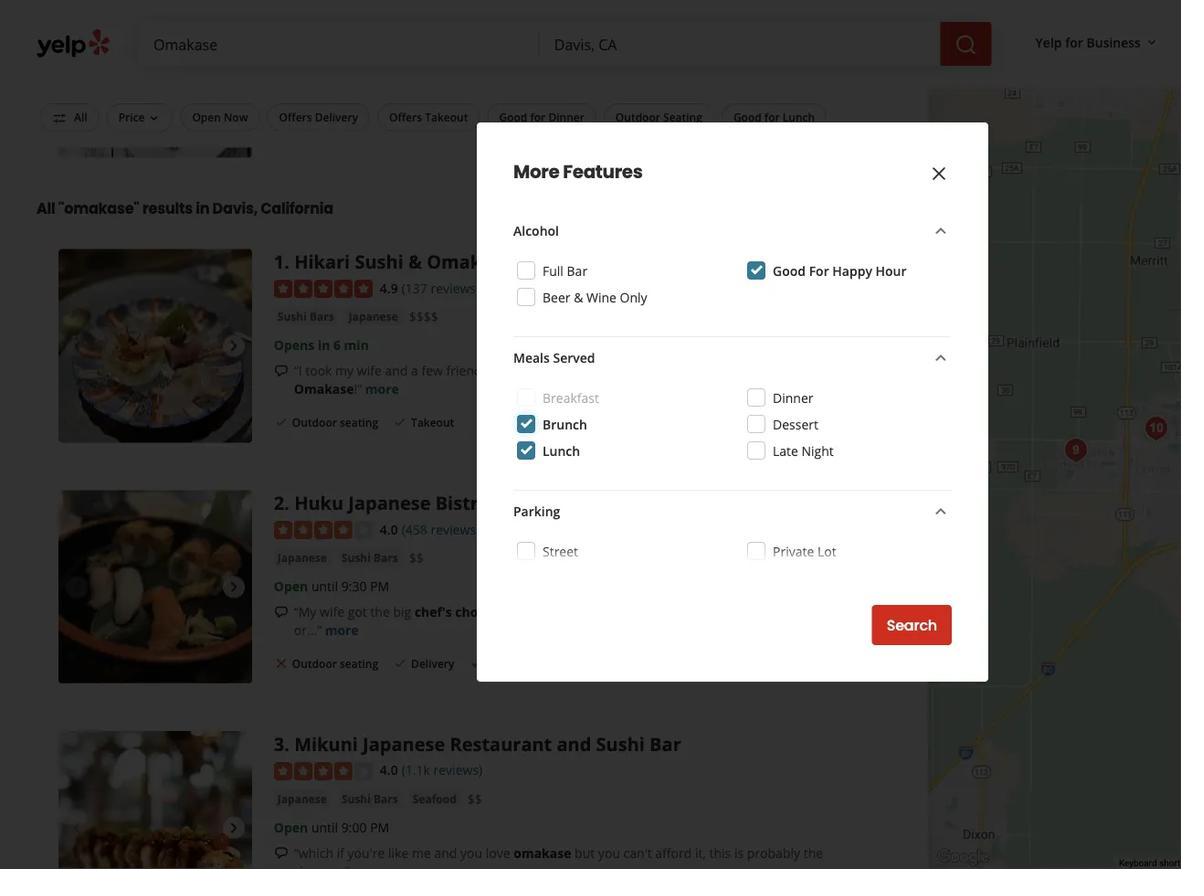 Task type: locate. For each thing, give the bounding box(es) containing it.
yelp for business
[[1036, 33, 1141, 51]]

dinner up dessert
[[773, 389, 814, 406]]

1 vertical spatial outdoor seating
[[292, 415, 378, 430]]

parking button
[[514, 500, 952, 524]]

1 horizontal spatial in
[[318, 336, 330, 353]]

9:00 up eat
[[342, 51, 367, 68]]

hikari sushi & omakase image
[[58, 249, 252, 443]]

2 pm from the top
[[370, 577, 389, 594]]

san
[[732, 77, 754, 94]]

3
[[274, 731, 284, 756]]

2 vertical spatial sushi bars link
[[338, 789, 402, 808]]

outdoor seating down !" on the top of the page
[[292, 415, 378, 430]]

1 vertical spatial 4.0 link
[[380, 760, 398, 779]]

1 vertical spatial 9:00
[[342, 818, 367, 836]]

my for other
[[569, 603, 587, 620]]

all for all
[[74, 110, 87, 125]]

in left davis,
[[196, 198, 210, 219]]

2 4.0 from the top
[[380, 761, 398, 779]]

1 horizontal spatial good
[[734, 110, 762, 125]]

friends inside "i took my wife and a few friends here on a wednesday night and they all loved the omakase !" more
[[446, 362, 488, 379]]

1 next image from the top
[[223, 335, 245, 357]]

1 16 speech v2 image from the top
[[274, 364, 289, 378]]

0 vertical spatial my
[[335, 362, 354, 379]]

2 as from the left
[[813, 603, 826, 620]]

0 vertical spatial 4 star rating image
[[274, 521, 373, 539]]

sushi bars button for mikuni
[[338, 789, 402, 808]]

outdoor inside button
[[616, 110, 661, 125]]

outdoor seating
[[616, 110, 703, 125]]

open for "which if you're like me and you love
[[274, 818, 308, 836]]

and left the they
[[658, 362, 681, 379]]

california
[[261, 198, 334, 219]]

you
[[461, 844, 483, 861], [598, 844, 620, 861]]

offers inside button
[[279, 110, 312, 125]]

features
[[563, 159, 643, 185]]

more link for sushi
[[365, 380, 399, 397]]

more link right !" on the top of the page
[[365, 380, 399, 397]]

1 vertical spatial all
[[37, 198, 55, 219]]

good inside more features dialog
[[773, 262, 806, 279]]

2 24 chevron down v2 image from the top
[[930, 347, 952, 369]]

1 vertical spatial sushi bars link
[[338, 548, 402, 567]]

and inside "burma eat brings unique flavor and spices that has been very popular in san francisco bay area to davis."
[[487, 77, 510, 94]]

2 vertical spatial delivery
[[411, 656, 455, 671]]

1 vertical spatial 4 star rating image
[[274, 762, 373, 780]]

bar inside more features dialog
[[567, 262, 588, 279]]

1 vertical spatial previous image
[[66, 817, 88, 839]]

0 horizontal spatial got
[[348, 603, 367, 620]]

until for mikuni
[[312, 818, 338, 836]]

well
[[786, 603, 810, 620]]

previous image
[[66, 576, 88, 598], [66, 817, 88, 839]]

slideshow element
[[58, 0, 252, 158], [58, 249, 252, 443], [58, 490, 252, 684], [58, 731, 252, 869]]

0 vertical spatial &
[[408, 249, 422, 274]]

(137 reviews) link
[[402, 277, 480, 297]]

japanese down 4.9
[[349, 309, 398, 324]]

4.0 left (1.1k
[[380, 761, 398, 779]]

takeout down few
[[411, 415, 454, 430]]

slideshow element for 3
[[58, 731, 252, 869]]

my right took
[[335, 362, 354, 379]]

next image
[[223, 335, 245, 357], [223, 576, 245, 598], [223, 817, 245, 839]]

0 horizontal spatial dinner
[[549, 110, 585, 125]]

you left love at the bottom of page
[[461, 844, 483, 861]]

bay
[[816, 77, 838, 94]]

until left 9:30
[[312, 577, 338, 594]]

3 outdoor seating from the top
[[292, 656, 378, 671]]

0 vertical spatial reviews)
[[431, 279, 480, 297]]

0 vertical spatial dinner
[[549, 110, 585, 125]]

good for dinner button
[[487, 103, 597, 131]]

0 horizontal spatial omakase
[[294, 380, 354, 397]]

until up "burma
[[312, 51, 338, 68]]

1 slideshow element from the top
[[58, 0, 252, 158]]

good down san
[[734, 110, 762, 125]]

2 vertical spatial until
[[312, 818, 338, 836]]

0 vertical spatial sushi bars link
[[274, 307, 338, 326]]

1 24 chevron down v2 image from the top
[[930, 220, 952, 242]]

1 9:00 from the top
[[342, 51, 367, 68]]

offers up 16 checkmark v2 image
[[279, 110, 312, 125]]

16 speech v2 image left "which
[[274, 846, 289, 861]]

omakase down took
[[294, 380, 354, 397]]

japanese up open until 9:30 pm
[[278, 550, 327, 565]]

0 vertical spatial sushi bars button
[[274, 307, 338, 326]]

more down brings
[[353, 95, 387, 112]]

for down spices
[[530, 110, 546, 125]]

2 vertical spatial bars
[[374, 791, 398, 806]]

2 horizontal spatial the
[[804, 844, 823, 861]]

0 vertical spatial 4.0 link
[[380, 518, 398, 538]]

offers down unique
[[389, 110, 422, 125]]

16 close v2 image
[[274, 656, 289, 671]]

24 chevron down v2 image for dinner
[[930, 347, 952, 369]]

night
[[624, 362, 655, 379]]

16 speech v2 image
[[274, 364, 289, 378], [274, 605, 289, 619], [274, 846, 289, 861]]

open
[[274, 51, 308, 68], [192, 110, 221, 125], [274, 577, 308, 594], [274, 818, 308, 836]]

1 vertical spatial reviews)
[[431, 520, 480, 538]]

0 vertical spatial lunch
[[783, 110, 815, 125]]

slideshow element for 2
[[58, 490, 252, 684]]

& inside more features dialog
[[574, 288, 583, 306]]

all button
[[40, 103, 99, 132]]

open until 9:00 pm for "which if you're like me and you love
[[274, 818, 389, 836]]

1 vertical spatial my
[[569, 603, 587, 620]]

0 vertical spatial seating
[[340, 130, 378, 145]]

sushi bars link up you're
[[338, 789, 402, 808]]

this
[[710, 844, 731, 861]]

0 horizontal spatial bar
[[567, 262, 588, 279]]

next image for 3 . mikuni japanese restaurant and sushi bar
[[223, 817, 245, 839]]

open up "my
[[274, 577, 308, 594]]

1 vertical spatial friends
[[626, 603, 668, 620]]

more
[[353, 95, 387, 112], [365, 380, 399, 397], [325, 621, 359, 638]]

$$ down '(458'
[[409, 549, 424, 567]]

2 next image from the top
[[223, 576, 245, 598]]

offers inside button
[[389, 110, 422, 125]]

japanese link for mikuni
[[274, 789, 331, 808]]

seating for sushi
[[340, 415, 378, 430]]

pm right 9:30
[[370, 577, 389, 594]]

all inside button
[[74, 110, 87, 125]]

i love sushi image
[[1138, 410, 1175, 447]]

japanese up "which
[[278, 791, 327, 806]]

None search field
[[139, 22, 996, 66]]

more right !" on the top of the page
[[365, 380, 399, 397]]

search
[[887, 615, 938, 636]]

4.0 for huku
[[380, 520, 398, 538]]

0 horizontal spatial the
[[370, 603, 390, 620]]

4 star rating image down huku at the left of page
[[274, 521, 373, 539]]

1 vertical spatial &
[[574, 288, 583, 306]]

my left 'other'
[[569, 603, 587, 620]]

0 horizontal spatial &
[[408, 249, 422, 274]]

good left the for
[[773, 262, 806, 279]]

outdoor seating down 'or..."'
[[292, 656, 378, 671]]

friends right 'other'
[[626, 603, 668, 620]]

1 4.0 from the top
[[380, 520, 398, 538]]

0 horizontal spatial all
[[37, 198, 55, 219]]

the right loved
[[766, 362, 786, 379]]

sushi for huku's sushi bars link
[[342, 550, 371, 565]]

0 horizontal spatial a
[[411, 362, 418, 379]]

4 star rating image
[[274, 521, 373, 539], [274, 762, 373, 780]]

beer
[[543, 288, 571, 306]]

good for happy hour
[[773, 262, 907, 279]]

japanese for mikuni japanese button
[[278, 791, 327, 806]]

1 horizontal spatial &
[[574, 288, 583, 306]]

outdoor seating for huku
[[292, 656, 378, 671]]

2
[[274, 490, 284, 515]]

the inside "i took my wife and a few friends here on a wednesday night and they all loved the omakase !" more
[[766, 362, 786, 379]]

the
[[766, 362, 786, 379], [370, 603, 390, 620], [804, 844, 823, 861]]

slideshow element for 1
[[58, 249, 252, 443]]

2 vertical spatial more
[[325, 621, 359, 638]]

1
[[274, 249, 284, 274]]

1 horizontal spatial the
[[766, 362, 786, 379]]

1 horizontal spatial $$
[[468, 790, 482, 808]]

a
[[411, 362, 418, 379], [541, 362, 548, 379]]

1 . hikari sushi & omakase
[[274, 249, 513, 274]]

16 checkmark v2 image
[[274, 130, 289, 145]]

2 vertical spatial pm
[[370, 818, 389, 836]]

good for lunch button
[[722, 103, 827, 131]]

1 vertical spatial in
[[196, 198, 210, 219]]

delivery for until 9:30 pm
[[411, 656, 455, 671]]

open up "burma
[[274, 51, 308, 68]]

$$ right seafood button
[[468, 790, 482, 808]]

seating
[[340, 130, 378, 145], [340, 415, 378, 430], [340, 656, 378, 671]]

16 speech v2 image left "my
[[274, 605, 289, 619]]

more
[[514, 159, 560, 185]]

late night
[[773, 442, 834, 459]]

and inside platter and my other friends got various rolls as well as one or..."
[[543, 603, 565, 620]]

a right the on
[[541, 362, 548, 379]]

japanese link down 4.9
[[345, 307, 402, 326]]

lunch down francisco
[[783, 110, 815, 125]]

got down 9:30
[[348, 603, 367, 620]]

1 vertical spatial next image
[[223, 576, 245, 598]]

good down spices
[[499, 110, 528, 125]]

16 speech v2 image for 2
[[274, 605, 289, 619]]

& up (137
[[408, 249, 422, 274]]

0 vertical spatial all
[[74, 110, 87, 125]]

pm up you're
[[370, 818, 389, 836]]

sushi bars
[[278, 309, 334, 324], [342, 550, 398, 565], [342, 791, 398, 806]]

0 vertical spatial 9:00
[[342, 51, 367, 68]]

2 16 speech v2 image from the top
[[274, 605, 289, 619]]

for for business
[[1066, 33, 1084, 51]]

takeout inside button
[[425, 110, 468, 125]]

1 vertical spatial more link
[[365, 380, 399, 397]]

sushi for sushi bars link to the top
[[278, 309, 307, 324]]

2 vertical spatial seating
[[340, 656, 378, 671]]

open until 9:30 pm
[[274, 577, 389, 594]]

0 vertical spatial sushi bars
[[278, 309, 334, 324]]

2 vertical spatial 24 chevron down v2 image
[[930, 500, 952, 522]]

16 speech v2 image for 1
[[274, 364, 289, 378]]

lunch down brunch
[[543, 442, 580, 459]]

3 24 chevron down v2 image from the top
[[930, 500, 952, 522]]

outdoor seating down offers delivery
[[292, 130, 378, 145]]

outdoor for "my wife got the big
[[292, 656, 337, 671]]

bar
[[567, 262, 588, 279], [650, 731, 681, 756]]

sushi bars link for mikuni
[[338, 789, 402, 808]]

0 vertical spatial until
[[312, 51, 338, 68]]

0 horizontal spatial $$
[[409, 549, 424, 567]]

4.0 link left (1.1k
[[380, 760, 398, 779]]

1 vertical spatial sushi bars
[[342, 550, 398, 565]]

4.0 link
[[380, 518, 398, 538], [380, 760, 398, 779]]

sushi bars link up 9:30
[[338, 548, 402, 567]]

bars down the 2 . huku japanese bistro
[[374, 550, 398, 565]]

4.0
[[380, 520, 398, 538], [380, 761, 398, 779]]

and right platter
[[543, 603, 565, 620]]

japanese link
[[345, 307, 402, 326], [274, 548, 331, 567], [274, 789, 331, 808]]

a left few
[[411, 362, 418, 379]]

0 vertical spatial more
[[353, 95, 387, 112]]

1 horizontal spatial for
[[765, 110, 780, 125]]

chef's
[[415, 603, 452, 620]]

0 horizontal spatial friends
[[446, 362, 488, 379]]

0 vertical spatial the
[[766, 362, 786, 379]]

next image
[[223, 50, 245, 72]]

lunch
[[783, 110, 815, 125], [543, 442, 580, 459]]

1 horizontal spatial my
[[569, 603, 587, 620]]

previous image
[[66, 50, 88, 72], [66, 335, 88, 357]]

24 chevron down v2 image inside 'parking' dropdown button
[[930, 500, 952, 522]]

japanese for japanese button for huku
[[278, 550, 327, 565]]

japanese button up "which
[[274, 789, 331, 808]]

full bar
[[543, 262, 588, 279]]

3 pm from the top
[[370, 818, 389, 836]]

until up "which
[[312, 818, 338, 836]]

as
[[770, 603, 783, 620], [813, 603, 826, 620]]

good for good for lunch
[[734, 110, 762, 125]]

1 horizontal spatial got
[[671, 603, 691, 620]]

1 previous image from the top
[[66, 50, 88, 72]]

and
[[487, 77, 510, 94], [385, 362, 408, 379], [658, 362, 681, 379], [543, 603, 565, 620], [557, 731, 592, 756], [434, 844, 457, 861]]

2 offers from the left
[[389, 110, 422, 125]]

takeout down flavor
[[425, 110, 468, 125]]

platter and my other friends got various rolls as well as one or..."
[[294, 603, 852, 638]]

1 horizontal spatial lunch
[[783, 110, 815, 125]]

huku
[[294, 490, 344, 515]]

bars for huku
[[374, 550, 398, 565]]

offers for offers takeout
[[389, 110, 422, 125]]

1 4.0 link from the top
[[380, 518, 398, 538]]

open until 9:00 pm up if
[[274, 818, 389, 836]]

japanese button down 4.9
[[345, 307, 402, 326]]

0 vertical spatial open until 9:00 pm
[[274, 51, 389, 68]]

for for dinner
[[530, 110, 546, 125]]

open until 9:00 pm up "burma
[[274, 51, 389, 68]]

. left huku at the left of page
[[284, 490, 290, 515]]

sushi bars for huku
[[342, 550, 398, 565]]

1 horizontal spatial a
[[541, 362, 548, 379]]

in
[[717, 77, 728, 94], [196, 198, 210, 219], [318, 336, 330, 353]]

until for huku
[[312, 577, 338, 594]]

1 horizontal spatial friends
[[626, 603, 668, 620]]

2 got from the left
[[671, 603, 691, 620]]

good for dinner
[[499, 110, 585, 125]]

4.0 link for huku
[[380, 518, 398, 538]]

3 16 speech v2 image from the top
[[274, 846, 289, 861]]

2 outdoor seating from the top
[[292, 415, 378, 430]]

pm
[[370, 51, 389, 68], [370, 577, 389, 594], [370, 818, 389, 836]]

1 vertical spatial 4.0
[[380, 761, 398, 779]]

0 vertical spatial pm
[[370, 51, 389, 68]]

pm up brings
[[370, 51, 389, 68]]

seating for japanese
[[340, 656, 378, 671]]

japanese for top japanese button
[[349, 309, 398, 324]]

japanese button for huku
[[274, 548, 331, 567]]

previous image for "i took my wife and a few friends here on a wednesday night and they all loved the
[[66, 335, 88, 357]]

spices
[[514, 77, 550, 94]]

16 speech v2 image left the "i
[[274, 364, 289, 378]]

in left san
[[717, 77, 728, 94]]

& right beer
[[574, 288, 583, 306]]

in left 6
[[318, 336, 330, 353]]

3 next image from the top
[[223, 817, 245, 839]]

3 until from the top
[[312, 818, 338, 836]]

"which if you're like me and you love omakase
[[294, 844, 572, 861]]

2 4.0 link from the top
[[380, 760, 398, 779]]

reviews) right (137
[[431, 279, 480, 297]]

it,
[[695, 844, 706, 861]]

24 chevron down v2 image inside meals served dropdown button
[[930, 347, 952, 369]]

24 chevron down v2 image inside "alcohol" dropdown button
[[930, 220, 952, 242]]

1 4 star rating image from the top
[[274, 521, 373, 539]]

(458
[[402, 520, 427, 538]]

japanese link up "which
[[274, 789, 331, 808]]

1 vertical spatial 24 chevron down v2 image
[[930, 347, 952, 369]]

delivery down eat
[[315, 110, 358, 125]]

4 star rating image down mikuni
[[274, 762, 373, 780]]

wife inside "i took my wife and a few friends here on a wednesday night and they all loved the omakase !" more
[[357, 362, 382, 379]]

hikari sushi & omakase link
[[294, 249, 513, 274]]

2 vertical spatial .
[[284, 731, 290, 756]]

24 chevron down v2 image
[[930, 220, 952, 242], [930, 347, 952, 369], [930, 500, 952, 522]]

business
[[1087, 33, 1141, 51]]

2 vertical spatial in
[[318, 336, 330, 353]]

mikuni japanese restaurant and sushi bar image
[[1180, 474, 1182, 511]]

outdoor seating for hikari
[[292, 415, 378, 430]]

the right probably
[[804, 844, 823, 861]]

meals served
[[514, 349, 595, 366]]

2 slideshow element from the top
[[58, 249, 252, 443]]

2 open until 9:00 pm from the top
[[274, 818, 389, 836]]

japanese link up open until 9:30 pm
[[274, 548, 331, 567]]

1 vertical spatial delivery
[[411, 130, 455, 145]]

1 vertical spatial sushi bars button
[[338, 548, 402, 567]]

the left big
[[370, 603, 390, 620]]

for
[[809, 262, 829, 279]]

open left now
[[192, 110, 221, 125]]

rolls
[[741, 603, 766, 620]]

2 vertical spatial japanese button
[[274, 789, 331, 808]]

japanese button up open until 9:30 pm
[[274, 548, 331, 567]]

2 until from the top
[[312, 577, 338, 594]]

2 vertical spatial 16 speech v2 image
[[274, 846, 289, 861]]

3 seating from the top
[[340, 656, 378, 671]]

open until 9:00 pm
[[274, 51, 389, 68], [274, 818, 389, 836]]

1 vertical spatial open until 9:00 pm
[[274, 818, 389, 836]]

1 outdoor seating from the top
[[292, 130, 378, 145]]

omakase
[[514, 844, 572, 861]]

wife
[[357, 362, 382, 379], [320, 603, 345, 620]]

1 vertical spatial $$
[[468, 790, 482, 808]]

dinner inside more features dialog
[[773, 389, 814, 406]]

0 horizontal spatial wife
[[320, 603, 345, 620]]

davis,
[[213, 198, 258, 219]]

0 vertical spatial friends
[[446, 362, 488, 379]]

(458 reviews)
[[402, 520, 480, 538]]

sushi
[[355, 249, 404, 274], [278, 309, 307, 324], [342, 550, 371, 565], [596, 731, 645, 756], [342, 791, 371, 806]]

0 horizontal spatial offers
[[279, 110, 312, 125]]

0 vertical spatial previous image
[[66, 576, 88, 598]]

0 horizontal spatial for
[[530, 110, 546, 125]]

for right yelp
[[1066, 33, 1084, 51]]

my inside "i took my wife and a few friends here on a wednesday night and they all loved the omakase !" more
[[335, 362, 354, 379]]

my inside platter and my other friends got various rolls as well as one or..."
[[569, 603, 587, 620]]

1 vertical spatial previous image
[[66, 335, 88, 357]]

1 vertical spatial lunch
[[543, 442, 580, 459]]

delivery down "offers takeout"
[[411, 130, 455, 145]]

0 vertical spatial bar
[[567, 262, 588, 279]]

reviews) down 3 . mikuni japanese restaurant and sushi bar
[[434, 761, 483, 779]]

got inside platter and my other friends got various rolls as well as one or..."
[[671, 603, 691, 620]]

1 horizontal spatial wife
[[357, 362, 382, 379]]

sushi bars up you're
[[342, 791, 398, 806]]

bars for mikuni
[[374, 791, 398, 806]]

and right restaurant
[[557, 731, 592, 756]]

outdoor seating
[[292, 130, 378, 145], [292, 415, 378, 430], [292, 656, 378, 671]]

1 open until 9:00 pm from the top
[[274, 51, 389, 68]]

16 checkmark v2 image
[[393, 130, 408, 145], [469, 130, 484, 145], [274, 415, 289, 430], [393, 415, 408, 430], [393, 656, 408, 671], [469, 656, 484, 671]]

2 horizontal spatial in
[[717, 77, 728, 94]]

more for the topmost more 'link'
[[353, 95, 387, 112]]

0 vertical spatial previous image
[[66, 50, 88, 72]]

1 vertical spatial bars
[[374, 550, 398, 565]]

4.0 left '(458'
[[380, 520, 398, 538]]

2 9:00 from the top
[[342, 818, 367, 836]]

0 vertical spatial $$
[[409, 549, 424, 567]]

got left various
[[671, 603, 691, 620]]

outdoor
[[616, 110, 661, 125], [292, 130, 337, 145], [292, 415, 337, 430], [292, 656, 337, 671]]

lot
[[818, 542, 837, 560]]

. left hikari
[[284, 249, 290, 274]]

delivery inside button
[[315, 110, 358, 125]]

3 slideshow element from the top
[[58, 490, 252, 684]]

seating down the davis."
[[340, 130, 378, 145]]

late
[[773, 442, 799, 459]]

sushi bars button up opens at top
[[274, 307, 338, 326]]

delivery down chef's
[[411, 656, 455, 671]]

bars down 4.9 star rating image
[[310, 309, 334, 324]]

outdoor right 16 close v2 icon
[[292, 656, 337, 671]]

2 4 star rating image from the top
[[274, 762, 373, 780]]

outdoor down offers delivery
[[292, 130, 337, 145]]

outdoor down took
[[292, 415, 337, 430]]

4.0 link for mikuni
[[380, 760, 398, 779]]

all
[[74, 110, 87, 125], [37, 198, 55, 219]]

2 vertical spatial sushi bars
[[342, 791, 398, 806]]

reviews) down bistro
[[431, 520, 480, 538]]

1 vertical spatial dinner
[[773, 389, 814, 406]]

0 vertical spatial next image
[[223, 335, 245, 357]]

(137
[[402, 279, 427, 297]]

1 vertical spatial japanese button
[[274, 548, 331, 567]]

delivery for until 9:00 pm
[[411, 130, 455, 145]]

2 . from the top
[[284, 490, 290, 515]]

all right 16 filter v2 icon
[[74, 110, 87, 125]]

outdoor down very
[[616, 110, 661, 125]]

but
[[575, 844, 595, 861]]

2 previous image from the top
[[66, 335, 88, 357]]

0 vertical spatial wife
[[357, 362, 382, 379]]

davis."
[[310, 95, 350, 112]]

as left well
[[770, 603, 783, 620]]

japanese
[[349, 309, 398, 324], [348, 490, 431, 515], [278, 550, 327, 565], [363, 731, 445, 756], [278, 791, 327, 806]]

1 . from the top
[[284, 249, 290, 274]]

next image for 1 . hikari sushi & omakase
[[223, 335, 245, 357]]

4 slideshow element from the top
[[58, 731, 252, 869]]

0 horizontal spatial as
[[770, 603, 783, 620]]

1 vertical spatial takeout
[[411, 415, 454, 430]]

for
[[1066, 33, 1084, 51], [530, 110, 546, 125], [765, 110, 780, 125]]

0 horizontal spatial my
[[335, 362, 354, 379]]

2 previous image from the top
[[66, 817, 88, 839]]

1 offers from the left
[[279, 110, 312, 125]]

as left one
[[813, 603, 826, 620]]

0 horizontal spatial you
[[461, 844, 483, 861]]

open for "burma eat brings unique flavor and spices that has been very popular in san francisco bay area to davis."
[[274, 51, 308, 68]]

2 vertical spatial next image
[[223, 817, 245, 839]]

3 . from the top
[[284, 731, 290, 756]]

2 seating from the top
[[340, 415, 378, 430]]

omakase up (137 reviews) link
[[427, 249, 513, 274]]

good for good for happy hour
[[773, 262, 806, 279]]

reviews) for &
[[431, 279, 480, 297]]

1 previous image from the top
[[66, 576, 88, 598]]

0 vertical spatial .
[[284, 249, 290, 274]]

2 you from the left
[[598, 844, 620, 861]]



Task type: vqa. For each thing, say whether or not it's contained in the screenshot.
Review
no



Task type: describe. For each thing, give the bounding box(es) containing it.
francisco
[[757, 77, 813, 94]]

16 checkmark v2 image down "offers takeout"
[[393, 130, 408, 145]]

offers takeout button
[[377, 103, 480, 131]]

mikuni
[[294, 731, 358, 756]]

16 filter v2 image
[[52, 111, 67, 126]]

16 checkmark v2 image down choice in the left of the page
[[469, 656, 484, 671]]

that
[[553, 77, 577, 94]]

"which
[[294, 844, 334, 861]]

2 . huku japanese bistro
[[274, 490, 490, 515]]

2 a from the left
[[541, 362, 548, 379]]

opens
[[274, 336, 315, 353]]

outdoor seating button
[[604, 103, 715, 131]]

loved
[[731, 362, 763, 379]]

or..."
[[294, 621, 322, 638]]

6
[[334, 336, 341, 353]]

for for lunch
[[765, 110, 780, 125]]

9:00 for "which if you're like me and you love
[[342, 818, 367, 836]]

1 pm from the top
[[370, 51, 389, 68]]

4.9 link
[[380, 277, 398, 297]]

popular
[[667, 77, 714, 94]]

0 vertical spatial japanese button
[[345, 307, 402, 326]]

google image
[[934, 845, 994, 869]]

wednesday
[[552, 362, 621, 379]]

24 chevron down v2 image for private lot
[[930, 500, 952, 522]]

1 got from the left
[[348, 603, 367, 620]]

$$ for restaurant
[[468, 790, 482, 808]]

they
[[684, 362, 710, 379]]

love
[[486, 844, 510, 861]]

1 a from the left
[[411, 362, 418, 379]]

opens in 6 min
[[274, 336, 369, 353]]

next image for 2 . huku japanese bistro
[[223, 576, 245, 598]]

4 star rating image for mikuni
[[274, 762, 373, 780]]

1 vertical spatial the
[[370, 603, 390, 620]]

4.9
[[380, 279, 398, 297]]

japanese up '(458'
[[348, 490, 431, 515]]

friends inside platter and my other friends got various rolls as well as one or..."
[[626, 603, 668, 620]]

4.0 for mikuni
[[380, 761, 398, 779]]

sushi for sushi bars link related to mikuni
[[342, 791, 371, 806]]

alcohol
[[514, 222, 559, 239]]

the inside but you can't afford it, this is probably the closest..."
[[804, 844, 823, 861]]

1 seating from the top
[[340, 130, 378, 145]]

few
[[422, 362, 443, 379]]

16 checkmark v2 image down flavor
[[469, 130, 484, 145]]

lunch inside button
[[783, 110, 815, 125]]

omakase inside "i took my wife and a few friends here on a wednesday night and they all loved the omakase !" more
[[294, 380, 354, 397]]

. for 1
[[284, 249, 290, 274]]

dinner inside button
[[549, 110, 585, 125]]

seafood button
[[409, 789, 460, 808]]

served
[[553, 349, 595, 366]]

my for wife
[[335, 362, 354, 379]]

"burma
[[294, 77, 339, 94]]

to
[[294, 95, 306, 112]]

japanese link for huku
[[274, 548, 331, 567]]

other
[[590, 603, 623, 620]]

(137 reviews)
[[402, 279, 480, 297]]

(458 reviews) link
[[402, 518, 480, 538]]

. for 3
[[284, 731, 290, 756]]

1 horizontal spatial bar
[[650, 731, 681, 756]]

more inside "i took my wife and a few friends here on a wednesday night and they all loved the omakase !" more
[[365, 380, 399, 397]]

all for all "omakase" results in davis, california
[[37, 198, 55, 219]]

my burma image
[[58, 0, 252, 158]]

1 until from the top
[[312, 51, 338, 68]]

$$ for bistro
[[409, 549, 424, 567]]

(1.1k
[[402, 761, 430, 779]]

japanese button for mikuni
[[274, 789, 331, 808]]

but you can't afford it, this is probably the closest..."
[[294, 844, 823, 869]]

here
[[492, 362, 519, 379]]

"my
[[294, 603, 317, 620]]

1 vertical spatial wife
[[320, 603, 345, 620]]

open for "my wife got the big
[[274, 577, 308, 594]]

meals
[[514, 349, 550, 366]]

"my wife got the big chef's choice
[[294, 603, 496, 620]]

me
[[412, 844, 431, 861]]

in inside "burma eat brings unique flavor and spices that has been very popular in san francisco bay area to davis."
[[717, 77, 728, 94]]

sushi bars button for huku
[[338, 548, 402, 567]]

and left few
[[385, 362, 408, 379]]

(1.1k reviews)
[[402, 761, 483, 779]]

you inside but you can't afford it, this is probably the closest..."
[[598, 844, 620, 861]]

private
[[773, 542, 814, 560]]

good for good for dinner
[[499, 110, 528, 125]]

more link for japanese
[[325, 621, 359, 638]]

unique
[[405, 77, 447, 94]]

0 vertical spatial japanese link
[[345, 307, 402, 326]]

reviews) for restaurant
[[434, 761, 483, 779]]

lunch inside more features dialog
[[543, 442, 580, 459]]

hikari
[[294, 249, 350, 274]]

offers delivery button
[[267, 103, 370, 131]]

hour
[[876, 262, 907, 279]]

previous image for 3
[[66, 817, 88, 839]]

3 . mikuni japanese restaurant and sushi bar
[[274, 731, 681, 756]]

open inside button
[[192, 110, 221, 125]]

16 speech v2 image for 3
[[274, 846, 289, 861]]

alcohol button
[[514, 220, 952, 243]]

parking
[[514, 502, 560, 520]]

. for 2
[[284, 490, 290, 515]]

sushi bars link for huku
[[338, 548, 402, 567]]

dessert
[[773, 415, 819, 433]]

yelp
[[1036, 33, 1062, 51]]

offers for offers delivery
[[279, 110, 312, 125]]

platter
[[500, 603, 539, 620]]

night
[[802, 442, 834, 459]]

street
[[543, 542, 578, 560]]

0 vertical spatial more link
[[353, 95, 387, 112]]

seafood
[[413, 791, 457, 806]]

and right me
[[434, 844, 457, 861]]

brunch
[[543, 415, 587, 433]]

restaurant
[[450, 731, 552, 756]]

has
[[581, 77, 602, 94]]

open now button
[[180, 103, 260, 131]]

open until 9:00 pm for "burma eat brings unique flavor and spices that has been very popular in san francisco bay area to davis."
[[274, 51, 389, 68]]

results
[[142, 198, 193, 219]]

huku japanese bistro link
[[294, 490, 490, 515]]

big
[[393, 603, 411, 620]]

"omakase"
[[58, 198, 140, 219]]

all "omakase" results in davis, california
[[37, 198, 334, 219]]

16 checkmark v2 image down big
[[393, 656, 408, 671]]

sushi bars for mikuni
[[342, 791, 398, 806]]

davis sushi & fusion image
[[1058, 432, 1095, 469]]

shortc
[[1160, 858, 1182, 869]]

outdoor for "burma eat brings unique flavor and spices that has been very popular in san francisco bay area to davis."
[[292, 130, 337, 145]]

search button
[[872, 605, 952, 645]]

been
[[605, 77, 635, 94]]

previous image for "burma eat brings unique flavor and spices that has been very popular in san francisco bay area to davis."
[[66, 50, 88, 72]]

0 vertical spatial omakase
[[427, 249, 513, 274]]

"burma eat brings unique flavor and spices that has been very popular in san francisco bay area to davis."
[[294, 77, 868, 112]]

various
[[694, 603, 738, 620]]

(1.1k reviews) link
[[402, 760, 483, 779]]

pm for huku
[[370, 577, 389, 594]]

filters group
[[37, 103, 831, 132]]

reviews) for bistro
[[431, 520, 480, 538]]

more features dialog
[[0, 0, 1182, 869]]

4.9 star rating image
[[274, 280, 373, 298]]

brings
[[364, 77, 402, 94]]

is
[[735, 844, 744, 861]]

bistro
[[436, 490, 490, 515]]

happy
[[833, 262, 873, 279]]

outdoor for "i took my wife and a few friends here on a wednesday night and they all loved the
[[292, 415, 337, 430]]

16 checkmark v2 image up huku japanese bistro "link"
[[393, 415, 408, 430]]

open now
[[192, 110, 248, 125]]

4 star rating image for huku
[[274, 521, 373, 539]]

search image
[[955, 34, 977, 56]]

close image
[[928, 163, 950, 185]]

japanese up (1.1k
[[363, 731, 445, 756]]

you're
[[348, 844, 385, 861]]

more for more 'link' for japanese
[[325, 621, 359, 638]]

wine
[[587, 288, 617, 306]]

can't
[[624, 844, 652, 861]]

0 vertical spatial bars
[[310, 309, 334, 324]]

9:00 for "burma eat brings unique flavor and spices that has been very popular in san francisco bay area to davis."
[[342, 51, 367, 68]]

good for lunch
[[734, 110, 815, 125]]

breakfast
[[543, 389, 599, 406]]

mikuni japanese restaurant and sushi bar image
[[58, 731, 252, 869]]

1 you from the left
[[461, 844, 483, 861]]

"i
[[294, 362, 302, 379]]

keyboard shortc
[[1119, 858, 1182, 869]]

seafood link
[[409, 789, 460, 808]]

beer & wine only
[[543, 288, 648, 306]]

16 chevron down v2 image
[[1145, 35, 1160, 50]]

"i took my wife and a few friends here on a wednesday night and they all loved the omakase !" more
[[294, 362, 786, 397]]

9:30
[[342, 577, 367, 594]]

more features
[[514, 159, 643, 185]]

map region
[[764, 17, 1182, 869]]

1 as from the left
[[770, 603, 783, 620]]

huku japanese bistro image
[[58, 490, 252, 684]]

previous image for 2
[[66, 576, 88, 598]]

pm for mikuni
[[370, 818, 389, 836]]

16 checkmark v2 image down opens at top
[[274, 415, 289, 430]]



